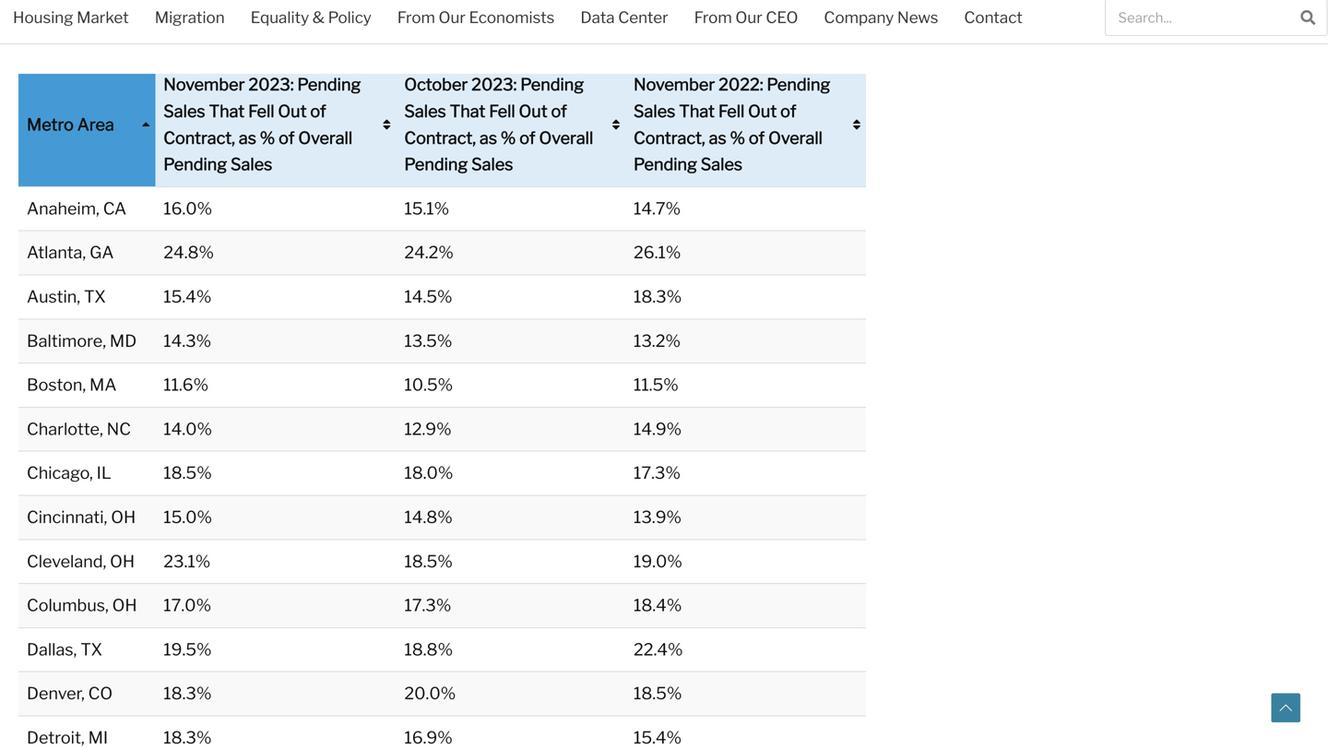 Task type: vqa. For each thing, say whether or not it's contained in the screenshot.
SENSE
no



Task type: locate. For each thing, give the bounding box(es) containing it.
% inside november 2023: pending sales that fell out of contract, as % of overall pending sales
[[260, 128, 275, 148]]

1 overall from the left
[[298, 128, 353, 148]]

2 from from the left
[[695, 8, 732, 27]]

tx right dallas,
[[80, 639, 102, 660]]

24.2%
[[405, 242, 454, 263]]

contact link
[[952, 0, 1036, 39]]

dallas, tx
[[27, 639, 102, 660]]

2 vertical spatial oh
[[112, 595, 137, 616]]

fell down the
[[248, 101, 275, 121]]

fell for november 2023: pending sales that fell out of contract, as % of overall pending sales
[[248, 101, 275, 121]]

2 overall from the left
[[539, 128, 594, 148]]

ca
[[103, 198, 127, 219]]

0 horizontal spatial as
[[239, 128, 256, 148]]

15.0%
[[164, 507, 212, 527]]

from our ceo link
[[682, 0, 812, 39]]

out down "50"
[[278, 101, 307, 121]]

fell for november 2022: pending sales that fell out of contract, as % of overall pending sales
[[719, 101, 745, 121]]

2 vertical spatial 18.5%
[[634, 683, 682, 704]]

1 horizontal spatial data
[[581, 8, 615, 27]]

fell down 2022:
[[719, 101, 745, 121]]

0 horizontal spatial from
[[397, 8, 435, 27]]

baltimore,
[[27, 331, 106, 351]]

november down a
[[164, 74, 245, 95]]

out inside november 2022: pending sales that fell out of contract, as % of overall pending sales
[[749, 101, 777, 121]]

as inside november 2023: pending sales that fell out of contract, as % of overall pending sales
[[239, 128, 256, 148]]

% inside november 2022: pending sales that fell out of contract, as % of overall pending sales
[[730, 128, 746, 148]]

that inside november 2023: pending sales that fell out of contract, as % of overall pending sales
[[209, 101, 245, 121]]

3 as from the left
[[709, 128, 727, 148]]

3 % from the left
[[730, 128, 746, 148]]

13.5%
[[405, 331, 452, 351]]

that
[[209, 101, 245, 121], [450, 101, 486, 121], [679, 101, 715, 121]]

our left ceo
[[736, 8, 763, 27]]

2 our from the left
[[736, 8, 763, 27]]

co
[[88, 683, 113, 704]]

0 horizontal spatial our
[[439, 8, 466, 27]]

as for november 2023: pending sales that fell out of contract, as % of overall pending sales
[[239, 128, 256, 148]]

company
[[824, 8, 894, 27]]

metro area
[[27, 114, 114, 135]]

2023:
[[249, 74, 294, 95], [472, 74, 517, 95]]

18.5% down 14.8%
[[405, 551, 453, 571]]

1 horizontal spatial out
[[519, 101, 548, 121]]

oh down il
[[111, 507, 136, 527]]

october
[[405, 74, 468, 95]]

1 as from the left
[[239, 128, 256, 148]]

18.5% down "14.0%"
[[164, 463, 212, 483]]

fell inside october 2023: pending sales that fell out of contract, as % of overall pending sales
[[489, 101, 516, 121]]

austin,
[[27, 287, 80, 307]]

ma
[[90, 375, 117, 395]]

pending up 15.1% on the left top of page
[[405, 154, 468, 175]]

1 horizontal spatial overall
[[539, 128, 594, 148]]

of
[[235, 18, 251, 38], [310, 101, 326, 121], [551, 101, 567, 121], [781, 101, 797, 121], [279, 128, 295, 148], [520, 128, 536, 148], [749, 128, 765, 148]]

pending right 2022:
[[767, 74, 831, 95]]

0 horizontal spatial contract,
[[164, 128, 235, 148]]

company news link
[[812, 0, 952, 39]]

policy
[[328, 8, 372, 27]]

19.0%
[[634, 551, 683, 571]]

14.7%
[[634, 198, 681, 219]]

columbus, oh
[[27, 595, 137, 616]]

1 that from the left
[[209, 101, 245, 121]]

3 contract, from the left
[[634, 128, 706, 148]]

% for november 2022: pending sales that fell out of contract, as % of overall pending sales
[[730, 128, 746, 148]]

cincinnati, oh
[[27, 507, 136, 527]]

2 vertical spatial 18.3%
[[164, 728, 212, 748]]

3 overall from the left
[[769, 128, 823, 148]]

0 horizontal spatial fell
[[248, 101, 275, 121]]

15.1%
[[405, 198, 450, 219]]

detroit, mi
[[27, 728, 108, 748]]

data left below
[[18, 18, 55, 38]]

0 vertical spatial 17.3%
[[634, 463, 681, 483]]

company news
[[824, 8, 939, 27]]

0 vertical spatial 18.5%
[[164, 463, 212, 483]]

contract, inside october 2023: pending sales that fell out of contract, as % of overall pending sales
[[405, 128, 476, 148]]

1 vertical spatial oh
[[110, 551, 135, 571]]

2023: for october
[[472, 74, 517, 95]]

2023: inside october 2023: pending sales that fell out of contract, as % of overall pending sales
[[472, 74, 517, 95]]

2 horizontal spatial fell
[[719, 101, 745, 121]]

out down areas.
[[519, 101, 548, 121]]

contract, inside november 2022: pending sales that fell out of contract, as % of overall pending sales
[[634, 128, 706, 148]]

columbus,
[[27, 595, 109, 616]]

2023: down data below came from a list of the 50 most populous metro areas.
[[249, 74, 294, 95]]

1 out from the left
[[278, 101, 307, 121]]

2 % from the left
[[501, 128, 516, 148]]

0 vertical spatial 18.3%
[[634, 287, 682, 307]]

18.5% down 22.4%
[[634, 683, 682, 704]]

1 vertical spatial 18.3%
[[164, 683, 212, 704]]

2 as from the left
[[480, 128, 497, 148]]

0 horizontal spatial that
[[209, 101, 245, 121]]

overall inside november 2022: pending sales that fell out of contract, as % of overall pending sales
[[769, 128, 823, 148]]

overall inside october 2023: pending sales that fell out of contract, as % of overall pending sales
[[539, 128, 594, 148]]

our for economists
[[439, 8, 466, 27]]

from right 'policy'
[[397, 8, 435, 27]]

1 horizontal spatial 2023:
[[472, 74, 517, 95]]

data below came from a list of the 50 most populous metro areas.
[[18, 18, 524, 38]]

Search... search field
[[1106, 0, 1290, 35]]

2 november from the left
[[634, 74, 715, 95]]

fell inside november 2022: pending sales that fell out of contract, as % of overall pending sales
[[719, 101, 745, 121]]

2 2023: from the left
[[472, 74, 517, 95]]

2 horizontal spatial out
[[749, 101, 777, 121]]

2 horizontal spatial %
[[730, 128, 746, 148]]

None search field
[[1106, 0, 1328, 36]]

0 horizontal spatial 15.4%
[[164, 287, 212, 307]]

18.0%
[[405, 463, 453, 483]]

as for october 2023: pending sales that fell out of contract, as % of overall pending sales
[[480, 128, 497, 148]]

contract, inside november 2023: pending sales that fell out of contract, as % of overall pending sales
[[164, 128, 235, 148]]

data center
[[581, 8, 669, 27]]

as for november 2022: pending sales that fell out of contract, as % of overall pending sales
[[709, 128, 727, 148]]

1 horizontal spatial %
[[501, 128, 516, 148]]

out inside october 2023: pending sales that fell out of contract, as % of overall pending sales
[[519, 101, 548, 121]]

1 horizontal spatial that
[[450, 101, 486, 121]]

oh
[[111, 507, 136, 527], [110, 551, 135, 571], [112, 595, 137, 616]]

3 that from the left
[[679, 101, 715, 121]]

below
[[58, 18, 105, 38]]

contract, up 14.7%
[[634, 128, 706, 148]]

data left center
[[581, 8, 615, 27]]

1 % from the left
[[260, 128, 275, 148]]

15.4% up "14.3%"
[[164, 287, 212, 307]]

out
[[278, 101, 307, 121], [519, 101, 548, 121], [749, 101, 777, 121]]

%
[[260, 128, 275, 148], [501, 128, 516, 148], [730, 128, 746, 148]]

0 horizontal spatial %
[[260, 128, 275, 148]]

1 vertical spatial 17.3%
[[405, 595, 452, 616]]

18.8%
[[405, 639, 453, 660]]

17.3% up 13.9%
[[634, 463, 681, 483]]

from
[[397, 8, 435, 27], [695, 8, 732, 27]]

pending down the most
[[298, 74, 361, 95]]

anaheim,
[[27, 198, 100, 219]]

1 horizontal spatial november
[[634, 74, 715, 95]]

2 horizontal spatial overall
[[769, 128, 823, 148]]

md
[[110, 331, 137, 351]]

1 horizontal spatial from
[[695, 8, 732, 27]]

1 vertical spatial tx
[[80, 639, 102, 660]]

out inside november 2023: pending sales that fell out of contract, as % of overall pending sales
[[278, 101, 307, 121]]

1 horizontal spatial our
[[736, 8, 763, 27]]

contract,
[[164, 128, 235, 148], [405, 128, 476, 148], [634, 128, 706, 148]]

2 that from the left
[[450, 101, 486, 121]]

20.0%
[[405, 683, 456, 704]]

1 november from the left
[[164, 74, 245, 95]]

november 2023: pending sales that fell out of contract, as % of overall pending sales
[[164, 74, 361, 175]]

that for november 2023: pending sales that fell out of contract, as % of overall pending sales
[[209, 101, 245, 121]]

tx
[[84, 287, 106, 307], [80, 639, 102, 660]]

2023: down areas.
[[472, 74, 517, 95]]

2 horizontal spatial that
[[679, 101, 715, 121]]

tx right austin,
[[84, 287, 106, 307]]

2 out from the left
[[519, 101, 548, 121]]

november inside november 2022: pending sales that fell out of contract, as % of overall pending sales
[[634, 74, 715, 95]]

14.3%
[[164, 331, 211, 351]]

oh right "cleveland,"
[[110, 551, 135, 571]]

data center link
[[568, 0, 682, 39]]

2 horizontal spatial contract,
[[634, 128, 706, 148]]

1 vertical spatial 18.5%
[[405, 551, 453, 571]]

2023: for november
[[249, 74, 294, 95]]

1 horizontal spatial fell
[[489, 101, 516, 121]]

overall inside november 2023: pending sales that fell out of contract, as % of overall pending sales
[[298, 128, 353, 148]]

3 fell from the left
[[719, 101, 745, 121]]

14.9%
[[634, 419, 682, 439]]

18.3% for 20.0%
[[164, 683, 212, 704]]

pending up 14.7%
[[634, 154, 698, 175]]

0 horizontal spatial 2023:
[[249, 74, 294, 95]]

1 our from the left
[[439, 8, 466, 27]]

23.1%
[[164, 551, 211, 571]]

data for data center
[[581, 8, 615, 27]]

from
[[155, 18, 192, 38]]

november for november 2022: pending sales that fell out of contract, as % of overall pending sales
[[634, 74, 715, 95]]

1 horizontal spatial as
[[480, 128, 497, 148]]

2 fell from the left
[[489, 101, 516, 121]]

out down 2022:
[[749, 101, 777, 121]]

november inside november 2023: pending sales that fell out of contract, as % of overall pending sales
[[164, 74, 245, 95]]

that inside november 2022: pending sales that fell out of contract, as % of overall pending sales
[[679, 101, 715, 121]]

24.8%
[[164, 242, 214, 263]]

data
[[581, 8, 615, 27], [18, 18, 55, 38]]

tx for dallas, tx
[[80, 639, 102, 660]]

1 horizontal spatial 15.4%
[[634, 728, 682, 748]]

0 horizontal spatial november
[[164, 74, 245, 95]]

0 horizontal spatial out
[[278, 101, 307, 121]]

atlanta, ga
[[27, 242, 114, 263]]

contract, down october at the left
[[405, 128, 476, 148]]

17.3% up 18.8%
[[405, 595, 452, 616]]

2 contract, from the left
[[405, 128, 476, 148]]

2 horizontal spatial 18.5%
[[634, 683, 682, 704]]

13.9%
[[634, 507, 682, 527]]

22.4%
[[634, 639, 683, 660]]

0 horizontal spatial data
[[18, 18, 55, 38]]

out for october 2023: pending sales that fell out of contract, as % of overall pending sales
[[519, 101, 548, 121]]

that inside october 2023: pending sales that fell out of contract, as % of overall pending sales
[[450, 101, 486, 121]]

sales
[[164, 101, 205, 121], [405, 101, 446, 121], [634, 101, 676, 121], [231, 154, 273, 175], [472, 154, 514, 175], [701, 154, 743, 175]]

1 from from the left
[[397, 8, 435, 27]]

fell inside november 2023: pending sales that fell out of contract, as % of overall pending sales
[[248, 101, 275, 121]]

november left 2022:
[[634, 74, 715, 95]]

as inside october 2023: pending sales that fell out of contract, as % of overall pending sales
[[480, 128, 497, 148]]

2023: inside november 2023: pending sales that fell out of contract, as % of overall pending sales
[[249, 74, 294, 95]]

0 horizontal spatial 17.3%
[[405, 595, 452, 616]]

our left areas.
[[439, 8, 466, 27]]

0 horizontal spatial overall
[[298, 128, 353, 148]]

0 horizontal spatial 18.5%
[[164, 463, 212, 483]]

tx for austin, tx
[[84, 287, 106, 307]]

oh right columbus,
[[112, 595, 137, 616]]

15.4% down 22.4%
[[634, 728, 682, 748]]

contract, up 16.0%
[[164, 128, 235, 148]]

% inside october 2023: pending sales that fell out of contract, as % of overall pending sales
[[501, 128, 516, 148]]

1 2023: from the left
[[249, 74, 294, 95]]

contract, for november 2022: pending sales that fell out of contract, as % of overall pending sales
[[634, 128, 706, 148]]

1 horizontal spatial contract,
[[405, 128, 476, 148]]

2 horizontal spatial as
[[709, 128, 727, 148]]

1 contract, from the left
[[164, 128, 235, 148]]

1 fell from the left
[[248, 101, 275, 121]]

november for november 2023: pending sales that fell out of contract, as % of overall pending sales
[[164, 74, 245, 95]]

as inside november 2022: pending sales that fell out of contract, as % of overall pending sales
[[709, 128, 727, 148]]

pending down areas.
[[521, 74, 584, 95]]

0 vertical spatial oh
[[111, 507, 136, 527]]

fell
[[248, 101, 275, 121], [489, 101, 516, 121], [719, 101, 745, 121]]

ceo
[[766, 8, 799, 27]]

17.3%
[[634, 463, 681, 483], [405, 595, 452, 616]]

from left ceo
[[695, 8, 732, 27]]

fell down areas.
[[489, 101, 516, 121]]

3 out from the left
[[749, 101, 777, 121]]

0 vertical spatial tx
[[84, 287, 106, 307]]

1 horizontal spatial 17.3%
[[634, 463, 681, 483]]

chicago, il
[[27, 463, 111, 483]]

anaheim, ca
[[27, 198, 127, 219]]

charlotte, nc
[[27, 419, 131, 439]]



Task type: describe. For each thing, give the bounding box(es) containing it.
11.6%
[[164, 375, 209, 395]]

detroit,
[[27, 728, 85, 748]]

18.3% for 16.9%
[[164, 728, 212, 748]]

search image
[[1301, 10, 1316, 25]]

mi
[[88, 728, 108, 748]]

10.5%
[[405, 375, 453, 395]]

&
[[313, 8, 325, 27]]

out for november 2022: pending sales that fell out of contract, as % of overall pending sales
[[749, 101, 777, 121]]

2022:
[[719, 74, 764, 95]]

market
[[77, 8, 129, 27]]

14.8%
[[405, 507, 453, 527]]

boston,
[[27, 375, 86, 395]]

data for data below came from a list of the 50 most populous metro areas.
[[18, 18, 55, 38]]

metro
[[428, 18, 475, 38]]

overall for november 2022: pending sales that fell out of contract, as % of overall pending sales
[[769, 128, 823, 148]]

contact
[[965, 8, 1023, 27]]

16.9%
[[405, 728, 453, 748]]

13.2%
[[634, 331, 681, 351]]

50
[[284, 18, 306, 38]]

out for november 2023: pending sales that fell out of contract, as % of overall pending sales
[[278, 101, 307, 121]]

from for from our ceo
[[695, 8, 732, 27]]

a
[[196, 18, 205, 38]]

oh for cleveland, oh
[[110, 551, 135, 571]]

0 vertical spatial 15.4%
[[164, 287, 212, 307]]

the
[[254, 18, 280, 38]]

nc
[[107, 419, 131, 439]]

november 2022: pending sales that fell out of contract, as % of overall pending sales
[[634, 74, 831, 175]]

from our economists link
[[385, 0, 568, 39]]

1 vertical spatial 15.4%
[[634, 728, 682, 748]]

boston, ma
[[27, 375, 117, 395]]

list
[[208, 18, 231, 38]]

most
[[309, 18, 349, 38]]

from our ceo
[[695, 8, 799, 27]]

cleveland, oh
[[27, 551, 135, 571]]

from our economists
[[397, 8, 555, 27]]

our for ceo
[[736, 8, 763, 27]]

14.5%
[[405, 287, 453, 307]]

overall for october 2023: pending sales that fell out of contract, as % of overall pending sales
[[539, 128, 594, 148]]

october 2023: pending sales that fell out of contract, as % of overall pending sales
[[405, 74, 594, 175]]

equality
[[251, 8, 309, 27]]

il
[[97, 463, 111, 483]]

baltimore, md
[[27, 331, 137, 351]]

from for from our economists
[[397, 8, 435, 27]]

denver,
[[27, 683, 85, 704]]

news
[[898, 8, 939, 27]]

26.1%
[[634, 242, 681, 263]]

chicago,
[[27, 463, 93, 483]]

11.5%
[[634, 375, 679, 395]]

charlotte,
[[27, 419, 103, 439]]

equality & policy
[[251, 8, 372, 27]]

that for november 2022: pending sales that fell out of contract, as % of overall pending sales
[[679, 101, 715, 121]]

housing market link
[[0, 0, 142, 39]]

ga
[[90, 242, 114, 263]]

contract, for october 2023: pending sales that fell out of contract, as % of overall pending sales
[[405, 128, 476, 148]]

equality & policy link
[[238, 0, 385, 39]]

came
[[108, 18, 151, 38]]

% for november 2023: pending sales that fell out of contract, as % of overall pending sales
[[260, 128, 275, 148]]

that for october 2023: pending sales that fell out of contract, as % of overall pending sales
[[450, 101, 486, 121]]

migration link
[[142, 0, 238, 39]]

fell for october 2023: pending sales that fell out of contract, as % of overall pending sales
[[489, 101, 516, 121]]

areas.
[[478, 18, 524, 38]]

19.5%
[[164, 639, 212, 660]]

1 horizontal spatial 18.5%
[[405, 551, 453, 571]]

austin, tx
[[27, 287, 106, 307]]

dallas,
[[27, 639, 77, 660]]

cleveland,
[[27, 551, 106, 571]]

% for october 2023: pending sales that fell out of contract, as % of overall pending sales
[[501, 128, 516, 148]]

pending up 16.0%
[[164, 154, 227, 175]]

12.9%
[[405, 419, 452, 439]]

overall for november 2023: pending sales that fell out of contract, as % of overall pending sales
[[298, 128, 353, 148]]

cincinnati,
[[27, 507, 107, 527]]

14.0%
[[164, 419, 212, 439]]

metro
[[27, 114, 74, 135]]

contract, for november 2023: pending sales that fell out of contract, as % of overall pending sales
[[164, 128, 235, 148]]

oh for columbus, oh
[[112, 595, 137, 616]]

area
[[77, 114, 114, 135]]

populous
[[353, 18, 424, 38]]

housing market
[[13, 8, 129, 27]]

center
[[619, 8, 669, 27]]

atlanta,
[[27, 242, 86, 263]]

16.0%
[[164, 198, 212, 219]]

oh for cincinnati, oh
[[111, 507, 136, 527]]

migration
[[155, 8, 225, 27]]

denver, co
[[27, 683, 113, 704]]

17.0%
[[164, 595, 211, 616]]



